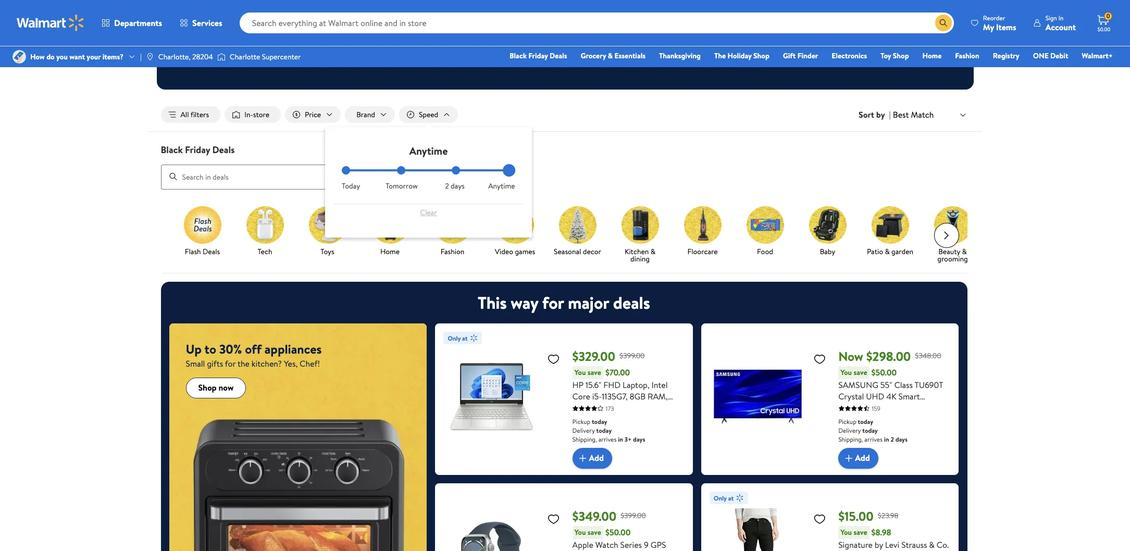Task type: locate. For each thing, give the bounding box(es) containing it.
1 vertical spatial for
[[225, 358, 236, 369]]

$0.00
[[1098, 26, 1110, 33]]

1 vertical spatial by
[[875, 539, 883, 551]]

kitchen & dining
[[625, 246, 655, 264]]

best match button
[[891, 108, 969, 122]]

0 horizontal spatial days
[[451, 181, 465, 191]]

you up signature
[[840, 527, 852, 537]]

1 vertical spatial home link
[[363, 206, 417, 257]]

delivery down (new)
[[838, 426, 861, 435]]

pickup for $329.00
[[572, 417, 590, 426]]

& right dining
[[651, 246, 655, 257]]

0 horizontal spatial arrives
[[598, 435, 617, 444]]

by inside the sort and filter section element
[[876, 109, 885, 120]]

0 horizontal spatial shipping,
[[572, 435, 597, 444]]

1 horizontal spatial black friday deals
[[510, 51, 567, 61]]

1 horizontal spatial 2
[[891, 435, 894, 444]]

$15.00 group
[[710, 492, 951, 551]]

& left co.
[[929, 539, 935, 551]]

fashion left the registry link
[[955, 51, 979, 61]]

shipping,
[[572, 435, 597, 444], [838, 435, 863, 444]]

1 horizontal spatial $50.00
[[871, 367, 897, 378]]

only at for $329.00
[[448, 334, 468, 343]]

home link left clear
[[363, 206, 417, 257]]

0 vertical spatial $399.00
[[619, 351, 645, 361]]

while
[[487, 57, 502, 66]]

now
[[838, 347, 863, 365]]

shop inside button
[[198, 382, 217, 394]]

1 horizontal spatial at
[[728, 494, 734, 503]]

1 pickup from the left
[[572, 417, 590, 426]]

Black Friday Deals search field
[[148, 143, 982, 189]]

you up 'apple'
[[574, 527, 586, 537]]

| right items?
[[140, 52, 142, 62]]

0 vertical spatial by
[[876, 109, 885, 120]]

1 vertical spatial $399.00
[[621, 511, 646, 521]]

1 horizontal spatial add button
[[838, 448, 878, 469]]

in for $329.00
[[618, 435, 623, 444]]

0 horizontal spatial  image
[[13, 50, 26, 64]]

silver
[[596, 551, 616, 551]]

beauty & grooming
[[937, 246, 968, 264]]

add button for $329.00
[[572, 448, 612, 469]]

you save $70.00 hp 15.6" fhd laptop, intel core i5-1135g7, 8gb ram, 256gb ssd, silver, windows 11 home, 15-dy2795wm
[[572, 367, 681, 425]]

Search in deals search field
[[161, 164, 475, 189]]

1 horizontal spatial only at
[[714, 494, 734, 503]]

in inside pickup today delivery today shipping, arrives in 2 days
[[884, 435, 889, 444]]

don't
[[589, 31, 620, 48]]

0 horizontal spatial for
[[225, 358, 236, 369]]

save inside the you save $50.00 samsung 55" class tu690t crystal uhd 4k smart television - un55tu690tfxza (new)
[[854, 367, 867, 378]]

 image
[[13, 50, 26, 64], [217, 52, 226, 62], [146, 53, 154, 61]]

flash deals image
[[184, 206, 221, 244]]

at inside $15.00 group
[[728, 494, 734, 503]]

for right way
[[542, 291, 564, 314]]

1 vertical spatial fashion
[[441, 246, 464, 257]]

at
[[462, 334, 468, 343], [728, 494, 734, 503]]

rain
[[548, 57, 558, 66]]

you for signature
[[840, 527, 852, 537]]

intel
[[652, 379, 668, 391]]

off
[[245, 340, 262, 358]]

the holiday shop link
[[710, 50, 774, 61]]

0 horizontal spatial fashion link
[[425, 206, 480, 257]]

arrives inside "pickup today delivery today shipping, arrives in 3+ days"
[[598, 435, 617, 444]]

search icon image
[[939, 19, 948, 27]]

black inside search field
[[161, 143, 183, 156]]

services button
[[171, 10, 231, 35]]

shipping, inside "pickup today delivery today shipping, arrives in 3+ days"
[[572, 435, 597, 444]]

only at inside $15.00 group
[[714, 494, 734, 503]]

0 horizontal spatial friday
[[185, 143, 210, 156]]

add button down "pickup today delivery today shipping, arrives in 3+ days"
[[572, 448, 612, 469]]

search image
[[169, 173, 177, 181]]

None range field
[[342, 169, 515, 171]]

crystal
[[838, 391, 864, 402]]

fashion link down 2 days
[[425, 206, 480, 257]]

$349.00 $399.00
[[572, 507, 646, 525]]

0 vertical spatial $50.00
[[871, 367, 897, 378]]

1 in from the left
[[618, 435, 623, 444]]

days up shop fashion image at the left
[[451, 181, 465, 191]]

deals down 'in-store' button
[[212, 143, 235, 156]]

next slide for chipmodulewithimages list image
[[934, 223, 959, 248]]

save inside you save $50.00 apple watch series 9 gps 41mm silver aluminum cas
[[588, 527, 601, 537]]

deals
[[550, 51, 567, 61], [212, 143, 235, 156], [203, 246, 220, 257]]

deals right no
[[550, 51, 567, 61]]

1 horizontal spatial pickup
[[838, 417, 856, 426]]

1 vertical spatial friday
[[185, 143, 210, 156]]

1 horizontal spatial add
[[855, 452, 870, 464]]

1 add button from the left
[[572, 448, 612, 469]]

& right the patio
[[885, 246, 890, 257]]

debit
[[1050, 51, 1068, 61]]

1 vertical spatial only
[[714, 494, 727, 503]]

gps
[[651, 539, 666, 551]]

2 up the clear button
[[445, 181, 449, 191]]

0 horizontal spatial |
[[140, 52, 142, 62]]

shop toys image
[[309, 206, 346, 244]]

0 horizontal spatial fashion
[[441, 246, 464, 257]]

& left 'may'
[[608, 51, 613, 61]]

deals right "flash"
[[203, 246, 220, 257]]

only for $15.00
[[714, 494, 727, 503]]

173
[[606, 404, 614, 413]]

you up hp
[[574, 367, 586, 378]]

shop kitchen & dining image
[[621, 206, 659, 244]]

shop now
[[198, 382, 234, 394]]

flash
[[185, 246, 201, 257]]

 image right 28204
[[217, 52, 226, 62]]

1 arrives from the left
[[598, 435, 617, 444]]

$399.00 up $70.00
[[619, 351, 645, 361]]

1 horizontal spatial arrives
[[865, 435, 883, 444]]

clear button
[[342, 204, 515, 221]]

1 horizontal spatial  image
[[146, 53, 154, 61]]

you save $8.98 signature by levi strauss & co. men's and big men's slim fi
[[838, 527, 949, 551]]

1 shipping, from the left
[[572, 435, 597, 444]]

0 horizontal spatial 2
[[445, 181, 449, 191]]

0 horizontal spatial only
[[448, 334, 461, 343]]

| left best
[[889, 109, 891, 120]]

1 horizontal spatial shipping,
[[838, 435, 863, 444]]

pickup inside "pickup today delivery today shipping, arrives in 3+ days"
[[572, 417, 590, 426]]

0 vertical spatial only
[[448, 334, 461, 343]]

friday down filters
[[185, 143, 210, 156]]

shop right holiday
[[753, 51, 769, 61]]

home link down search icon
[[918, 50, 946, 61]]

0 horizontal spatial black friday deals
[[161, 143, 235, 156]]

small
[[186, 358, 205, 369]]

men's
[[838, 551, 859, 551], [890, 551, 911, 551]]

you
[[56, 52, 68, 62]]

1 horizontal spatial anytime
[[488, 181, 515, 191]]

and
[[861, 551, 874, 551]]

miss
[[623, 31, 647, 48]]

pickup inside pickup today delivery today shipping, arrives in 2 days
[[838, 417, 856, 426]]

match
[[911, 109, 934, 120]]

shipping, inside pickup today delivery today shipping, arrives in 2 days
[[838, 435, 863, 444]]

pickup today delivery today shipping, arrives in 2 days
[[838, 417, 908, 444]]

2 add from the left
[[855, 452, 870, 464]]

delivery inside pickup today delivery today shipping, arrives in 2 days
[[838, 426, 861, 435]]

days inside pickup today delivery today shipping, arrives in 2 days
[[895, 435, 908, 444]]

28204
[[192, 52, 213, 62]]

electronics link
[[827, 50, 872, 61]]

anytime up how fast do you want your order? option group
[[409, 144, 448, 158]]

deals inside search field
[[212, 143, 235, 156]]

shop left now
[[198, 382, 217, 394]]

toys
[[321, 246, 334, 257]]

1 vertical spatial 2
[[891, 435, 894, 444]]

15.6"
[[586, 379, 602, 391]]

essentials
[[615, 51, 646, 61]]

decor
[[583, 246, 601, 257]]

holiday
[[728, 51, 752, 61]]

1 horizontal spatial delivery
[[838, 426, 861, 435]]

add inside $329.00 group
[[589, 452, 604, 464]]

shop floorcare image
[[684, 206, 721, 244]]

price button
[[285, 106, 341, 123]]

you inside "you save $70.00 hp 15.6" fhd laptop, intel core i5-1135g7, 8gb ram, 256gb ssd, silver, windows 11 home, 15-dy2795wm"
[[574, 367, 586, 378]]

toy
[[881, 51, 891, 61]]

black friday deals down top
[[510, 51, 567, 61]]

walmart+ link
[[1077, 50, 1118, 61]]

0 horizontal spatial shop
[[198, 382, 217, 394]]

1 horizontal spatial fashion
[[955, 51, 979, 61]]

2 delivery from the left
[[838, 426, 861, 435]]

black friday deals inside search field
[[161, 143, 235, 156]]

0 vertical spatial only at
[[448, 334, 468, 343]]

2 arrives from the left
[[865, 435, 883, 444]]

0 vertical spatial 2
[[445, 181, 449, 191]]

0 horizontal spatial add button
[[572, 448, 612, 469]]

add down pickup today delivery today shipping, arrives in 2 days
[[855, 452, 870, 464]]

days inside "pickup today delivery today shipping, arrives in 3+ days"
[[633, 435, 645, 444]]

 image left 'how'
[[13, 50, 26, 64]]

limited quantities. while supplies last. no rain checks. select items may not be available in-store.
[[436, 57, 694, 66]]

save for samsung
[[854, 367, 867, 378]]

2 in from the left
[[884, 435, 889, 444]]

ram,
[[648, 391, 668, 402]]

filters
[[191, 109, 209, 120]]

Tomorrow radio
[[397, 166, 405, 175]]

in inside "pickup today delivery today shipping, arrives in 3+ days"
[[618, 435, 623, 444]]

video
[[495, 246, 513, 257]]

0 vertical spatial anytime
[[409, 144, 448, 158]]

home down search icon
[[923, 51, 942, 61]]

seasonal
[[554, 246, 581, 257]]

pickup down 256gb
[[572, 417, 590, 426]]

0 vertical spatial black friday deals
[[510, 51, 567, 61]]

0 horizontal spatial pickup
[[572, 417, 590, 426]]

save down the $349.00
[[588, 527, 601, 537]]

charlotte, 28204
[[158, 52, 213, 62]]

1 horizontal spatial home
[[923, 51, 942, 61]]

delivery
[[572, 426, 595, 435], [838, 426, 861, 435]]

save for hp
[[588, 367, 601, 378]]

you for apple
[[574, 527, 586, 537]]

walmart image
[[17, 15, 84, 31]]

0 horizontal spatial $50.00
[[605, 527, 631, 538]]

by down $8.98
[[875, 539, 883, 551]]

save up samsung
[[854, 367, 867, 378]]

anytime inside how fast do you want your order? option group
[[488, 181, 515, 191]]

1 horizontal spatial friday
[[528, 51, 548, 61]]

& inside grocery & essentials link
[[608, 51, 613, 61]]

1 horizontal spatial in
[[884, 435, 889, 444]]

home down shop home image on the top left of the page
[[380, 246, 400, 257]]

1 horizontal spatial home link
[[918, 50, 946, 61]]

black
[[510, 51, 527, 61], [161, 143, 183, 156]]

un55tu690tfxza
[[880, 402, 950, 413]]

anytime down anytime 'radio' at the left
[[488, 181, 515, 191]]

2 horizontal spatial days
[[895, 435, 908, 444]]

only inside $15.00 group
[[714, 494, 727, 503]]

how fast do you want your order? option group
[[342, 166, 515, 191]]

$50.00 up watch
[[605, 527, 631, 538]]

1 horizontal spatial for
[[542, 291, 564, 314]]

$50.00 inside you save $50.00 apple watch series 9 gps 41mm silver aluminum cas
[[605, 527, 631, 538]]

you for hp
[[574, 367, 586, 378]]

1 vertical spatial only at
[[714, 494, 734, 503]]

arrives for $329.00
[[598, 435, 617, 444]]

0 horizontal spatial in
[[618, 435, 623, 444]]

men's right big
[[890, 551, 911, 551]]

$23.98
[[878, 511, 898, 521]]

$329.00 group
[[443, 332, 685, 469]]

& inside beauty & grooming
[[962, 246, 967, 257]]

fashion down shop fashion image at the left
[[441, 246, 464, 257]]

shop patio & garden image
[[871, 206, 909, 244]]

arrives down 159
[[865, 435, 883, 444]]

black friday deals down filters
[[161, 143, 235, 156]]

black down savings.
[[510, 51, 527, 61]]

2 shipping, from the left
[[838, 435, 863, 444]]

add down "pickup today delivery today shipping, arrives in 3+ days"
[[589, 452, 604, 464]]

1 vertical spatial |
[[889, 109, 891, 120]]

you for samsung
[[840, 367, 852, 378]]

0 horizontal spatial add
[[589, 452, 604, 464]]

0 vertical spatial friday
[[528, 51, 548, 61]]

0 horizontal spatial only at
[[448, 334, 468, 343]]

black up search image
[[161, 143, 183, 156]]

$70.00
[[605, 367, 630, 378]]

save inside you save $8.98 signature by levi strauss & co. men's and big men's slim fi
[[854, 527, 867, 537]]

1 horizontal spatial only
[[714, 494, 727, 503]]

$50.00 inside the you save $50.00 samsung 55" class tu690t crystal uhd 4k smart television - un55tu690tfxza (new)
[[871, 367, 897, 378]]

only at inside $329.00 group
[[448, 334, 468, 343]]

0 vertical spatial at
[[462, 334, 468, 343]]

shipping, for now
[[838, 435, 863, 444]]

$399.00 inside $349.00 $399.00
[[621, 511, 646, 521]]

add button inside $329.00 group
[[572, 448, 612, 469]]

in-store button
[[225, 106, 281, 123]]

& right beauty
[[962, 246, 967, 257]]

1 horizontal spatial black
[[510, 51, 527, 61]]

add to cart image
[[577, 452, 589, 465]]

1 delivery from the left
[[572, 426, 595, 435]]

only inside $329.00 group
[[448, 334, 461, 343]]

0 vertical spatial black
[[510, 51, 527, 61]]

pickup today delivery today shipping, arrives in 3+ days
[[572, 417, 645, 444]]

save up signature
[[854, 527, 867, 537]]

seasonal decor link
[[550, 206, 605, 257]]

by right sort
[[876, 109, 885, 120]]

toy shop link
[[876, 50, 914, 61]]

reorder
[[983, 13, 1005, 22]]

gift
[[783, 51, 796, 61]]

dining
[[630, 254, 650, 264]]

add button
[[572, 448, 612, 469], [838, 448, 878, 469]]

0 vertical spatial fashion link
[[950, 50, 984, 61]]

0 horizontal spatial home
[[380, 246, 400, 257]]

0 vertical spatial |
[[140, 52, 142, 62]]

this
[[478, 291, 507, 314]]

shipping, up add to cart icon
[[572, 435, 597, 444]]

only at
[[448, 334, 468, 343], [714, 494, 734, 503]]

delivery inside "pickup today delivery today shipping, arrives in 3+ days"
[[572, 426, 595, 435]]

& inside patio & garden link
[[885, 246, 890, 257]]

$399.00 up you save $50.00 apple watch series 9 gps 41mm silver aluminum cas
[[621, 511, 646, 521]]

2 down un55tu690tfxza
[[891, 435, 894, 444]]

you inside you save $50.00 apple watch series 9 gps 41mm silver aluminum cas
[[574, 527, 586, 537]]

 image for charlotte, 28204
[[146, 53, 154, 61]]

you inside the you save $50.00 samsung 55" class tu690t crystal uhd 4k smart television - un55tu690tfxza (new)
[[840, 367, 852, 378]]

you down the now
[[840, 367, 852, 378]]

1 horizontal spatial days
[[633, 435, 645, 444]]

0 horizontal spatial black
[[161, 143, 183, 156]]

tech link
[[238, 206, 292, 257]]

men's left the and
[[838, 551, 859, 551]]

None radio
[[452, 166, 460, 175]]

save up "15.6""
[[588, 367, 601, 378]]

1 vertical spatial home
[[380, 246, 400, 257]]

tomorrow
[[386, 181, 418, 191]]

1 vertical spatial black
[[161, 143, 183, 156]]

Search search field
[[239, 13, 954, 33]]

2 horizontal spatial  image
[[217, 52, 226, 62]]

add button down pickup today delivery today shipping, arrives in 2 days
[[838, 448, 878, 469]]

delivery down 'home,'
[[572, 426, 595, 435]]

2 inside pickup today delivery today shipping, arrives in 2 days
[[891, 435, 894, 444]]

1 vertical spatial $50.00
[[605, 527, 631, 538]]

save inside "you save $70.00 hp 15.6" fhd laptop, intel core i5-1135g7, 8gb ram, 256gb ssd, silver, windows 11 home, 15-dy2795wm"
[[588, 367, 601, 378]]

toy shop
[[881, 51, 909, 61]]

shipping, up add to cart image
[[838, 435, 863, 444]]

you inside you save $8.98 signature by levi strauss & co. men's and big men's slim fi
[[840, 527, 852, 537]]

$399.00 inside $329.00 $399.00
[[619, 351, 645, 361]]

days right 3+
[[633, 435, 645, 444]]

pickup for now
[[838, 417, 856, 426]]

0 horizontal spatial men's
[[838, 551, 859, 551]]

0 horizontal spatial at
[[462, 334, 468, 343]]

& inside kitchen & dining
[[651, 246, 655, 257]]

major
[[568, 291, 609, 314]]

& for grooming
[[962, 246, 967, 257]]

do
[[46, 52, 55, 62]]

days down un55tu690tfxza
[[895, 435, 908, 444]]

for left the
[[225, 358, 236, 369]]

pickup down the television
[[838, 417, 856, 426]]

2 pickup from the left
[[838, 417, 856, 426]]

days inside how fast do you want your order? option group
[[451, 181, 465, 191]]

at for $15.00
[[728, 494, 734, 503]]

at inside $329.00 group
[[462, 334, 468, 343]]

 image left charlotte,
[[146, 53, 154, 61]]

arrives inside pickup today delivery today shipping, arrives in 2 days
[[865, 435, 883, 444]]

baby
[[820, 246, 835, 257]]

1 vertical spatial anytime
[[488, 181, 515, 191]]

0 vertical spatial home link
[[918, 50, 946, 61]]

1 vertical spatial black friday deals
[[161, 143, 235, 156]]

0 horizontal spatial delivery
[[572, 426, 595, 435]]

1 vertical spatial deals
[[212, 143, 235, 156]]

shop right toy
[[893, 51, 909, 61]]

2 days
[[445, 181, 465, 191]]

friday left rain at the top left
[[528, 51, 548, 61]]

add for now
[[855, 452, 870, 464]]

1 horizontal spatial |
[[889, 109, 891, 120]]

1 vertical spatial at
[[728, 494, 734, 503]]

home
[[923, 51, 942, 61], [380, 246, 400, 257]]

fashion link down my
[[950, 50, 984, 61]]

1 men's from the left
[[838, 551, 859, 551]]

arrives down 15-
[[598, 435, 617, 444]]

159
[[872, 404, 881, 413]]

Anytime radio
[[507, 166, 515, 175]]

2 add button from the left
[[838, 448, 878, 469]]

i5-
[[592, 391, 602, 402]]

1 horizontal spatial men's
[[890, 551, 911, 551]]

1 add from the left
[[589, 452, 604, 464]]

$50.00 up 55" at the right bottom of page
[[871, 367, 897, 378]]

how
[[30, 52, 45, 62]]

Today radio
[[342, 166, 350, 175]]



Task type: vqa. For each thing, say whether or not it's contained in the screenshot.
Hi,
no



Task type: describe. For each thing, give the bounding box(es) containing it.
items
[[996, 21, 1016, 33]]

to
[[205, 340, 216, 358]]

best
[[893, 109, 909, 120]]

$399.00 for $349.00
[[621, 511, 646, 521]]

best match
[[893, 109, 934, 120]]

4k
[[886, 391, 896, 402]]

 image for how do you want your items?
[[13, 50, 26, 64]]

grocery & essentials
[[581, 51, 646, 61]]

save for apple
[[588, 527, 601, 537]]

thanksgiving link
[[654, 50, 705, 61]]

not
[[628, 57, 638, 66]]

items
[[599, 57, 614, 66]]

watch
[[595, 539, 618, 551]]

levi
[[885, 539, 899, 551]]

shop fashion image
[[434, 206, 471, 244]]

series
[[620, 539, 642, 551]]

walmart black friday deals for days image
[[469, 0, 661, 18]]

& for dining
[[651, 246, 655, 257]]

 image for charlotte supercenter
[[217, 52, 226, 62]]

account
[[1046, 21, 1076, 33]]

clear
[[420, 207, 437, 218]]

reorder my items
[[983, 13, 1016, 33]]

gifts.
[[558, 31, 586, 48]]

epic savings. top gifts. don't miss it!
[[464, 31, 662, 48]]

sort by |
[[859, 109, 891, 120]]

in-
[[672, 57, 679, 66]]

flash deals link
[[175, 206, 230, 257]]

add for $329.00
[[589, 452, 604, 464]]

departments
[[114, 17, 162, 29]]

class
[[894, 379, 913, 391]]

shop beauty & grooming image
[[934, 206, 971, 244]]

select
[[581, 57, 598, 66]]

$399.00 for $329.00
[[619, 351, 645, 361]]

shop food image
[[746, 206, 784, 244]]

brand button
[[345, 106, 395, 123]]

shop video games image
[[496, 206, 534, 244]]

registry link
[[988, 50, 1024, 61]]

home,
[[572, 413, 596, 425]]

your
[[87, 52, 101, 62]]

speed button
[[399, 106, 458, 123]]

1 horizontal spatial shop
[[753, 51, 769, 61]]

sign in account
[[1046, 13, 1076, 33]]

shop now button
[[186, 378, 246, 398]]

sort and filter section element
[[148, 98, 982, 131]]

friday inside black friday deals link
[[528, 51, 548, 61]]

up
[[186, 340, 202, 358]]

days for $329.00
[[633, 435, 645, 444]]

8gb
[[630, 391, 646, 402]]

co.
[[937, 539, 949, 551]]

store.
[[679, 57, 694, 66]]

$15.00 $23.98
[[838, 507, 898, 525]]

$15.00
[[838, 507, 874, 525]]

kitchen & dining link
[[613, 206, 667, 264]]

savings.
[[491, 31, 533, 48]]

55"
[[880, 379, 892, 391]]

for inside up to 30% off appliances small gifts for the kitchen? yes, chef!
[[225, 358, 236, 369]]

& for essentials
[[608, 51, 613, 61]]

only for $329.00
[[448, 334, 461, 343]]

save for signature
[[854, 527, 867, 537]]

15-
[[598, 413, 609, 425]]

grocery & essentials link
[[576, 50, 650, 61]]

want
[[69, 52, 85, 62]]

3+
[[625, 435, 632, 444]]

now
[[219, 382, 234, 394]]

$348.00
[[915, 351, 941, 361]]

store
[[253, 109, 269, 120]]

the
[[714, 51, 726, 61]]

finder
[[798, 51, 818, 61]]

add to cart image
[[843, 452, 855, 465]]

in for now
[[884, 435, 889, 444]]

0 horizontal spatial home link
[[363, 206, 417, 257]]

0 vertical spatial for
[[542, 291, 564, 314]]

only at for $15.00
[[714, 494, 734, 503]]

shop seasonal image
[[559, 206, 596, 244]]

2 horizontal spatial shop
[[893, 51, 909, 61]]

days for now
[[895, 435, 908, 444]]

available
[[647, 57, 670, 66]]

black friday deals link
[[505, 50, 572, 61]]

arrives for now
[[865, 435, 883, 444]]

shipping, for $329.00
[[572, 435, 597, 444]]

Walmart Site-Wide search field
[[239, 13, 954, 33]]

how do you want your items?
[[30, 52, 123, 62]]

sign in to add to favorites list, signature by levi strauss & co. men's and big men's slim fit jeans image
[[813, 512, 826, 525]]

limited
[[436, 57, 456, 66]]

at for $329.00
[[462, 334, 468, 343]]

$329.00
[[572, 347, 615, 365]]

one
[[1033, 51, 1049, 61]]

2 vertical spatial deals
[[203, 246, 220, 257]]

one debit
[[1033, 51, 1068, 61]]

way
[[511, 291, 538, 314]]

my
[[983, 21, 994, 33]]

shop home image
[[371, 206, 409, 244]]

add button for now
[[838, 448, 878, 469]]

flash deals
[[185, 246, 220, 257]]

gift finder link
[[778, 50, 823, 61]]

0 horizontal spatial anytime
[[409, 144, 448, 158]]

& for garden
[[885, 246, 890, 257]]

1 horizontal spatial fashion link
[[950, 50, 984, 61]]

shop baby image
[[809, 206, 846, 244]]

games
[[515, 246, 535, 257]]

0 vertical spatial fashion
[[955, 51, 979, 61]]

price
[[305, 109, 321, 120]]

2 men's from the left
[[890, 551, 911, 551]]

charlotte supercenter
[[230, 52, 301, 62]]

registry
[[993, 51, 1019, 61]]

grooming
[[937, 254, 968, 264]]

2 inside how fast do you want your order? option group
[[445, 181, 449, 191]]

11
[[676, 402, 681, 413]]

tu690t
[[915, 379, 943, 391]]

(new)
[[838, 413, 860, 425]]

$8.98
[[871, 527, 891, 538]]

$50.00 for watch
[[605, 527, 631, 538]]

& inside you save $8.98 signature by levi strauss & co. men's and big men's slim fi
[[929, 539, 935, 551]]

hp
[[572, 379, 584, 391]]

$50.00 for 55"
[[871, 367, 897, 378]]

delivery for $329.00
[[572, 426, 595, 435]]

items?
[[102, 52, 123, 62]]

sign in to add to favorites list, samsung 55" class tu690t crystal uhd 4k smart television - un55tu690tfxza (new) image
[[813, 353, 826, 366]]

dy2795wm
[[609, 413, 648, 425]]

fhd
[[603, 379, 621, 391]]

sign in to add to favorites list, hp 15.6" fhd laptop, intel core i5-1135g7, 8gb ram, 256gb ssd, silver, windows 11 home, 15-dy2795wm image
[[547, 353, 560, 366]]

big
[[876, 551, 888, 551]]

-
[[875, 402, 878, 413]]

9
[[644, 539, 649, 551]]

1 vertical spatial fashion link
[[425, 206, 480, 257]]

video games
[[495, 246, 535, 257]]

today
[[342, 181, 360, 191]]

0 vertical spatial home
[[923, 51, 942, 61]]

samsung
[[838, 379, 878, 391]]

0 vertical spatial deals
[[550, 51, 567, 61]]

sign in to add to favorites list, apple watch series 9 gps 41mm silver aluminum case with storm blue sport band - s/m image
[[547, 512, 560, 525]]

| inside the sort and filter section element
[[889, 109, 891, 120]]

30%
[[219, 340, 242, 358]]

walmart+
[[1082, 51, 1113, 61]]

floorcare
[[687, 246, 718, 257]]

shop tech image
[[246, 206, 284, 244]]

friday inside 'black friday deals' search field
[[185, 143, 210, 156]]

television
[[838, 402, 873, 413]]

patio & garden link
[[863, 206, 917, 257]]

delivery for now $298.00
[[838, 426, 861, 435]]

this way for major deals
[[478, 291, 650, 314]]

in-
[[244, 109, 253, 120]]

41mm
[[572, 551, 594, 551]]

by inside you save $8.98 signature by levi strauss & co. men's and big men's slim fi
[[875, 539, 883, 551]]



